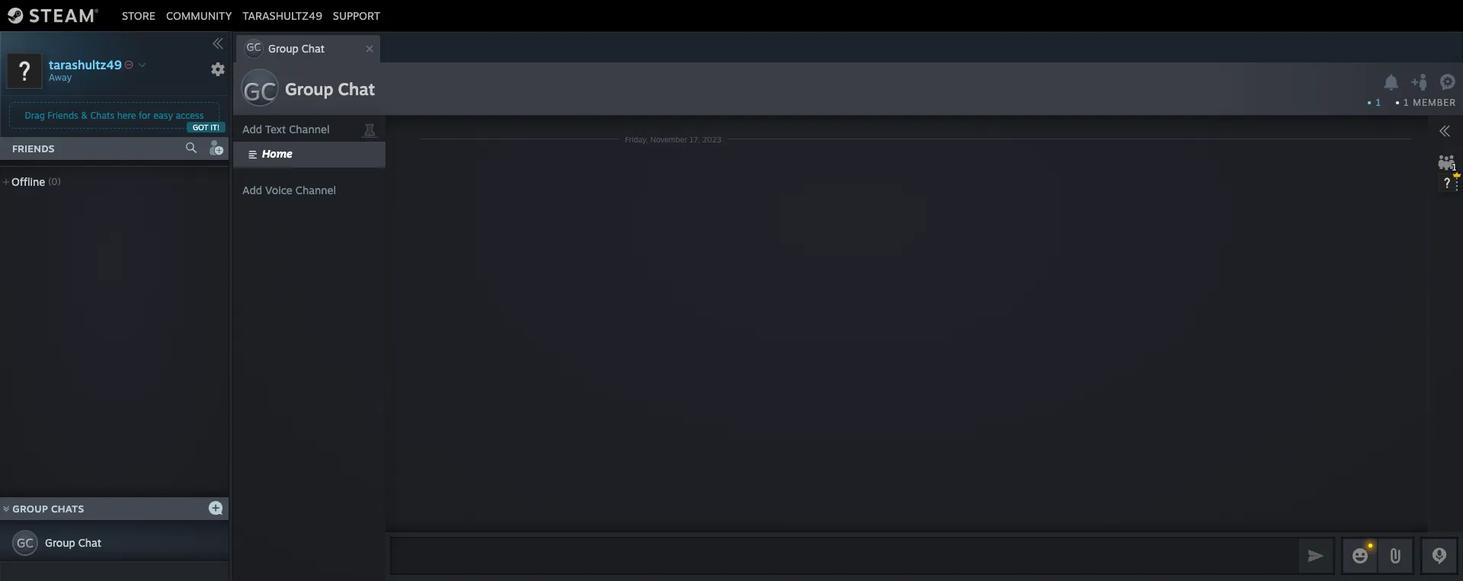 Task type: vqa. For each thing, say whether or not it's contained in the screenshot.
'Account Menu' Navigation
no



Task type: locate. For each thing, give the bounding box(es) containing it.
friends left & at the left top of page
[[47, 110, 78, 121]]

for
[[139, 110, 151, 121]]

1 vertical spatial channel
[[296, 184, 336, 197]]

drag
[[25, 110, 45, 121]]

1 for 1
[[1376, 97, 1381, 108]]

1
[[1376, 97, 1381, 108], [1404, 97, 1410, 108]]

create new voice channel image
[[242, 181, 258, 197]]

chats
[[90, 110, 114, 121], [51, 503, 84, 515]]

channel for add voice channel
[[296, 184, 336, 197]]

1 vertical spatial group chat
[[45, 536, 101, 549]]

0 horizontal spatial chat
[[78, 536, 101, 549]]

None text field
[[390, 537, 1295, 575]]

0 horizontal spatial 1
[[1376, 97, 1381, 108]]

group chat down close this tab "icon"
[[285, 78, 375, 99]]

gc down collapse chats list icon
[[17, 536, 33, 551]]

create new text channel image
[[242, 120, 258, 136]]

0
[[51, 176, 57, 187]]

1 horizontal spatial chat
[[302, 42, 325, 55]]

0 vertical spatial chats
[[90, 110, 114, 121]]

chat
[[302, 42, 325, 55], [338, 78, 375, 99], [78, 536, 101, 549]]

0 vertical spatial channel
[[289, 123, 330, 136]]

gc
[[246, 40, 261, 53], [243, 76, 276, 107], [17, 536, 33, 551]]

2 add from the top
[[242, 184, 262, 197]]

tarashultz49 left "do not disturb" icon at the left
[[49, 57, 122, 72]]

chats right & at the left top of page
[[90, 110, 114, 121]]

0 horizontal spatial group chat
[[45, 536, 101, 549]]

1 vertical spatial gc
[[243, 76, 276, 107]]

2 vertical spatial chat
[[78, 536, 101, 549]]

chat down close this tab "icon"
[[338, 78, 375, 99]]

channel right voice
[[296, 184, 336, 197]]

offline ( 0 )
[[11, 175, 61, 188]]

0 horizontal spatial tarashultz49
[[49, 57, 122, 72]]

0 vertical spatial chat
[[302, 42, 325, 55]]

2 1 from the left
[[1404, 97, 1410, 108]]

chat down tarashultz49 link
[[302, 42, 325, 55]]

store link
[[117, 9, 161, 22]]

here
[[117, 110, 136, 121]]

1 1 from the left
[[1376, 97, 1381, 108]]

invite a friend to this group chat image
[[1410, 72, 1430, 92]]

group chat
[[285, 78, 375, 99], [45, 536, 101, 549]]

1 horizontal spatial tarashultz49
[[243, 9, 322, 22]]

0 vertical spatial add
[[242, 123, 262, 136]]

channel
[[289, 123, 330, 136], [296, 184, 336, 197]]

gc down tarashultz49 link
[[246, 40, 261, 53]]

channel for add text channel
[[289, 123, 330, 136]]

tarashultz49
[[243, 9, 322, 22], [49, 57, 122, 72]]

1 horizontal spatial group chat
[[285, 78, 375, 99]]

drag friends & chats here for easy access got it!
[[25, 110, 219, 132]]

1 horizontal spatial chats
[[90, 110, 114, 121]]

add a friend image
[[207, 139, 224, 156]]

got
[[193, 123, 208, 132]]

add
[[242, 123, 262, 136], [242, 184, 262, 197]]

1 vertical spatial chats
[[51, 503, 84, 515]]

support
[[333, 9, 380, 22]]

member
[[1413, 97, 1456, 108]]

group chats
[[12, 503, 84, 515]]

add left text at the top left
[[242, 123, 262, 136]]

group chat down group chats
[[45, 536, 101, 549]]

friends inside drag friends & chats here for easy access got it!
[[47, 110, 78, 121]]

1 add from the top
[[242, 123, 262, 136]]

chats inside drag friends & chats here for easy access got it!
[[90, 110, 114, 121]]

create a group chat image
[[208, 500, 223, 515]]

chats right collapse chats list icon
[[51, 503, 84, 515]]

(
[[48, 176, 51, 187]]

1 vertical spatial add
[[242, 184, 262, 197]]

expand member list image
[[1439, 125, 1451, 137]]

1 left member
[[1404, 97, 1410, 108]]

group
[[268, 42, 298, 55], [285, 78, 333, 99], [12, 503, 48, 515], [45, 536, 75, 549]]

0 vertical spatial friends
[[47, 110, 78, 121]]

gc group chat
[[246, 40, 325, 55]]

add left voice
[[242, 184, 262, 197]]

tarashultz49 up "gc group chat"
[[243, 9, 322, 22]]

chat down group chats
[[78, 536, 101, 549]]

search my friends list image
[[184, 141, 198, 155]]

17,
[[689, 134, 700, 144]]

0 vertical spatial gc
[[246, 40, 261, 53]]

2 horizontal spatial chat
[[338, 78, 375, 99]]

1 horizontal spatial 1
[[1404, 97, 1410, 108]]

1 left 1 member
[[1376, 97, 1381, 108]]

gc inside "gc group chat"
[[246, 40, 261, 53]]

submit image
[[1306, 546, 1326, 566]]

manage group chat settings image
[[1439, 74, 1459, 93]]

friends down drag
[[12, 142, 55, 155]]

2 vertical spatial gc
[[17, 536, 33, 551]]

chat inside "gc group chat"
[[302, 42, 325, 55]]

gc up create new text channel icon
[[243, 76, 276, 107]]

add for add text channel
[[242, 123, 262, 136]]

friends
[[47, 110, 78, 121], [12, 142, 55, 155]]

store
[[122, 9, 155, 22]]

channel right text at the top left
[[289, 123, 330, 136]]



Task type: describe. For each thing, give the bounding box(es) containing it.
text
[[265, 123, 286, 136]]

1 vertical spatial friends
[[12, 142, 55, 155]]

it!
[[211, 123, 219, 132]]

away
[[49, 71, 72, 83]]

close this tab image
[[362, 44, 377, 53]]

offline
[[11, 175, 45, 188]]

0 vertical spatial group chat
[[285, 78, 375, 99]]

group inside "gc group chat"
[[268, 42, 298, 55]]

2023
[[702, 134, 722, 144]]

home
[[262, 147, 292, 160]]

friday,
[[625, 134, 648, 144]]

&
[[81, 110, 88, 121]]

tarashultz49 link
[[237, 9, 328, 22]]

1 vertical spatial tarashultz49
[[49, 57, 122, 72]]

easy
[[153, 110, 173, 121]]

1 for 1 member
[[1404, 97, 1410, 108]]

add for add voice channel
[[242, 184, 262, 197]]

voice
[[265, 184, 292, 197]]

send special image
[[1386, 547, 1404, 565]]

)
[[57, 176, 61, 187]]

0 horizontal spatial chats
[[51, 503, 84, 515]]

manage notification settings image
[[1381, 74, 1401, 91]]

do not disturb image
[[124, 60, 133, 69]]

unpin channel list image
[[360, 119, 379, 139]]

support link
[[328, 9, 386, 22]]

1 vertical spatial chat
[[338, 78, 375, 99]]

friday, november 17, 2023
[[625, 134, 722, 144]]

sorting alphabetically image
[[204, 171, 223, 190]]

manage friends list settings image
[[210, 62, 226, 77]]

add voice channel
[[242, 184, 336, 197]]

access
[[176, 110, 204, 121]]

0 vertical spatial tarashultz49
[[243, 9, 322, 22]]

collapse chats list image
[[0, 506, 18, 512]]

add text channel
[[242, 123, 330, 136]]

november
[[650, 134, 687, 144]]

community link
[[161, 9, 237, 22]]

community
[[166, 9, 232, 22]]

1 member
[[1404, 97, 1456, 108]]



